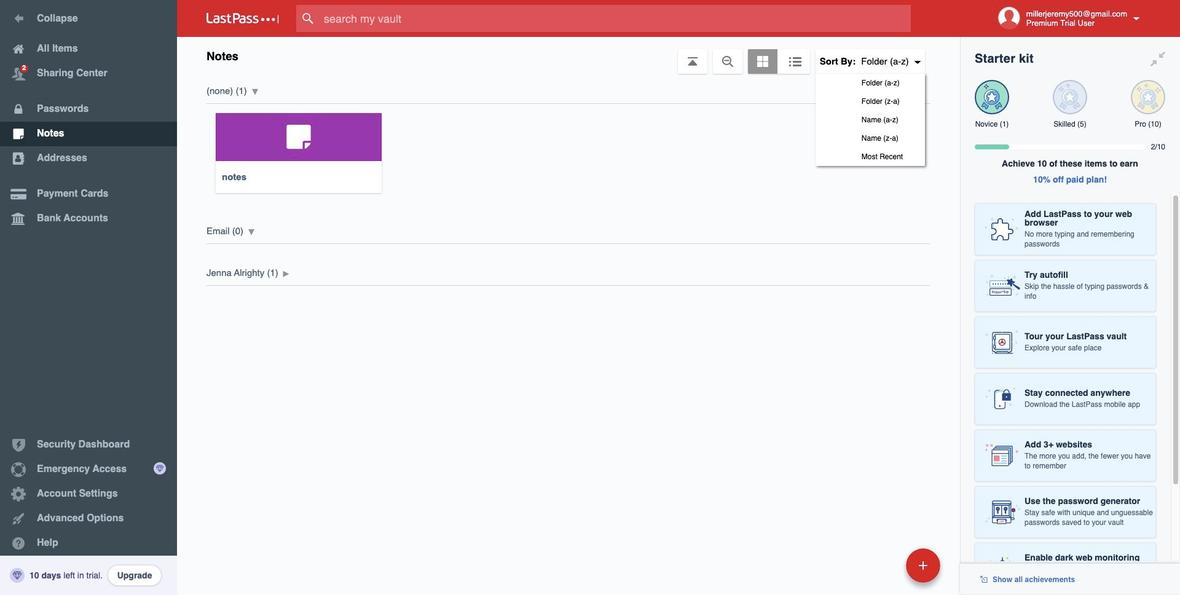 Task type: locate. For each thing, give the bounding box(es) containing it.
new item navigation
[[822, 545, 948, 595]]

main navigation navigation
[[0, 0, 177, 595]]

vault options navigation
[[177, 37, 961, 166]]



Task type: describe. For each thing, give the bounding box(es) containing it.
lastpass image
[[207, 13, 279, 24]]

Search search field
[[296, 5, 935, 32]]

new item element
[[822, 548, 945, 583]]

search my vault text field
[[296, 5, 935, 32]]



